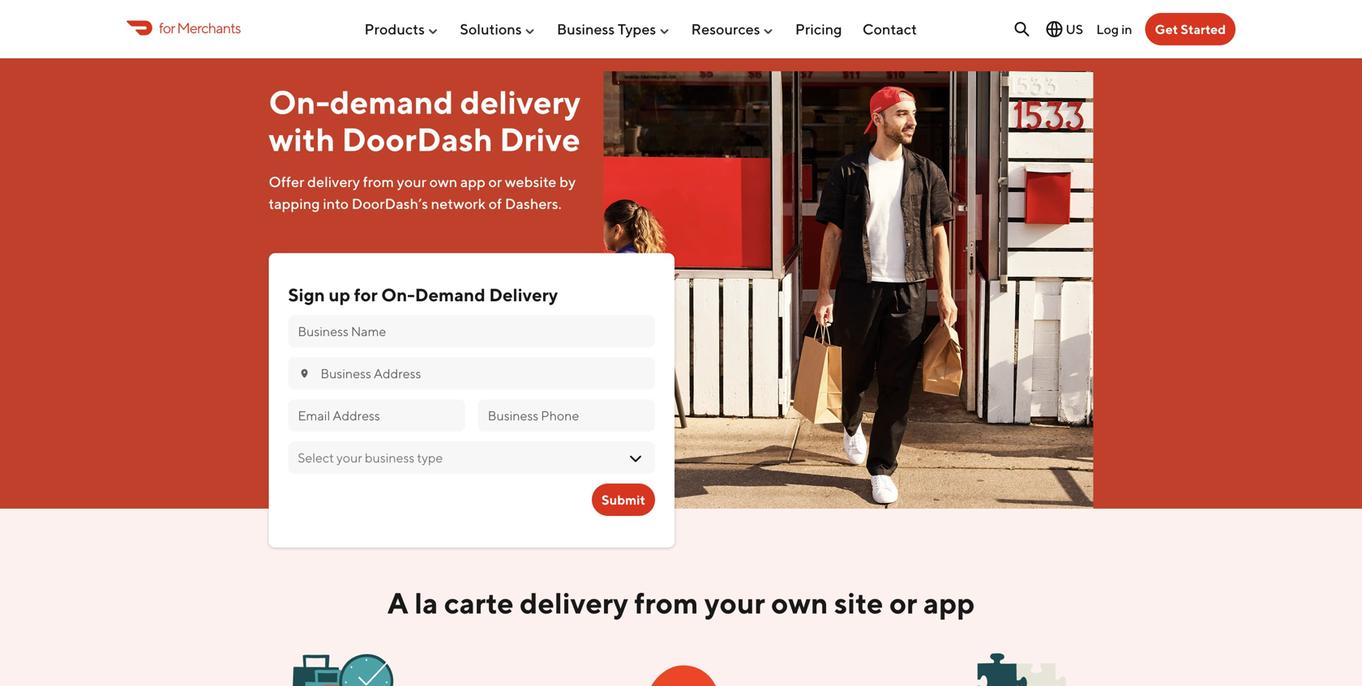 Task type: vqa. For each thing, say whether or not it's contained in the screenshot.
the right app
yes



Task type: describe. For each thing, give the bounding box(es) containing it.
demand
[[330, 83, 453, 121]]

tapping
[[269, 195, 320, 213]]

seamless integration image
[[965, 647, 1076, 687]]

sign up for on-demand delivery
[[288, 285, 558, 306]]

doordash's
[[352, 195, 428, 213]]

pricing
[[795, 20, 842, 38]]

la
[[414, 586, 438, 621]]

app inside offer delivery from your own app or website by tapping into doordash's network of dashers.
[[460, 173, 486, 191]]

on-demand delivery with doordash drive
[[269, 83, 581, 159]]

for merchants
[[159, 19, 241, 36]]

solutions
[[460, 20, 522, 38]]

us
[[1066, 21, 1083, 37]]

1 vertical spatial from
[[634, 586, 699, 621]]

log in
[[1096, 21, 1132, 37]]

1 vertical spatial app
[[923, 586, 975, 621]]

offer
[[269, 173, 304, 191]]

resources link
[[691, 14, 775, 44]]

globe line image
[[1045, 19, 1064, 39]]

a la carte delivery from your own site or app
[[387, 586, 975, 621]]

products link
[[364, 14, 439, 44]]

solutions link
[[460, 14, 536, 44]]

carte
[[444, 586, 514, 621]]

own inside offer delivery from your own app or website by tapping into doordash's network of dashers.
[[429, 173, 457, 191]]

doordash
[[342, 120, 493, 159]]

0 vertical spatial for
[[159, 19, 175, 36]]

website
[[505, 173, 557, 191]]

get
[[1155, 21, 1178, 37]]

get started button
[[1145, 13, 1236, 45]]

your inside offer delivery from your own app or website by tapping into doordash's network of dashers.
[[397, 173, 426, 191]]

in
[[1122, 21, 1132, 37]]

a
[[387, 586, 409, 621]]

offer delivery from your own app or website by tapping into doordash's network of dashers.
[[269, 173, 576, 213]]

delivery
[[489, 285, 558, 306]]

commission-free online ordering image
[[626, 647, 736, 687]]

Email Address email field
[[298, 407, 455, 425]]

Business Phone text field
[[488, 407, 645, 425]]

types
[[618, 20, 656, 38]]

business
[[557, 20, 615, 38]]



Task type: locate. For each thing, give the bounding box(es) containing it.
0 vertical spatial own
[[429, 173, 457, 191]]

location pin image
[[298, 367, 311, 380]]

0 vertical spatial from
[[363, 173, 394, 191]]

dashers.
[[505, 195, 562, 213]]

multiple bags with clock image
[[286, 647, 397, 687]]

delivery inside offer delivery from your own app or website by tapping into doordash's network of dashers.
[[307, 173, 360, 191]]

dasher leaving restaurant image
[[604, 71, 1093, 509]]

from inside offer delivery from your own app or website by tapping into doordash's network of dashers.
[[363, 173, 394, 191]]

0 horizontal spatial own
[[429, 173, 457, 191]]

own
[[429, 173, 457, 191], [771, 586, 828, 621]]

demand
[[415, 285, 485, 306]]

own left site
[[771, 586, 828, 621]]

resources
[[691, 20, 760, 38]]

merchants
[[177, 19, 241, 36]]

for merchants link
[[126, 17, 241, 39]]

0 horizontal spatial or
[[488, 173, 502, 191]]

0 vertical spatial on-
[[269, 83, 330, 121]]

0 vertical spatial or
[[488, 173, 502, 191]]

contact link
[[863, 14, 917, 44]]

0 horizontal spatial from
[[363, 173, 394, 191]]

on- up offer
[[269, 83, 330, 121]]

sign
[[288, 285, 325, 306]]

2 vertical spatial delivery
[[520, 586, 628, 621]]

from up the doordash's
[[363, 173, 394, 191]]

from up commission-free online ordering image
[[634, 586, 699, 621]]

for
[[159, 19, 175, 36], [354, 285, 378, 306]]

business types link
[[557, 14, 671, 44]]

1 horizontal spatial on-
[[381, 285, 415, 306]]

own up network at left
[[429, 173, 457, 191]]

for left the merchants
[[159, 19, 175, 36]]

with
[[269, 120, 335, 159]]

1 vertical spatial or
[[889, 586, 917, 621]]

1 horizontal spatial for
[[354, 285, 378, 306]]

1 vertical spatial your
[[704, 586, 765, 621]]

delivery inside on-demand delivery with doordash drive
[[460, 83, 581, 121]]

delivery
[[460, 83, 581, 121], [307, 173, 360, 191], [520, 586, 628, 621]]

of
[[489, 195, 502, 213]]

for right the 'up'
[[354, 285, 378, 306]]

your
[[397, 173, 426, 191], [704, 586, 765, 621]]

1 vertical spatial for
[[354, 285, 378, 306]]

or right site
[[889, 586, 917, 621]]

or up of
[[488, 173, 502, 191]]

on- inside on-demand delivery with doordash drive
[[269, 83, 330, 121]]

pricing link
[[795, 14, 842, 44]]

log
[[1096, 21, 1119, 37]]

0 vertical spatial your
[[397, 173, 426, 191]]

submit button
[[592, 484, 655, 516]]

by
[[559, 173, 576, 191]]

up
[[329, 285, 350, 306]]

0 vertical spatial delivery
[[460, 83, 581, 121]]

network
[[431, 195, 486, 213]]

1 horizontal spatial your
[[704, 586, 765, 621]]

1 vertical spatial own
[[771, 586, 828, 621]]

1 horizontal spatial own
[[771, 586, 828, 621]]

get started
[[1155, 21, 1226, 37]]

Business Address text field
[[321, 365, 645, 383]]

into
[[323, 195, 349, 213]]

0 horizontal spatial for
[[159, 19, 175, 36]]

1 horizontal spatial app
[[923, 586, 975, 621]]

0 horizontal spatial app
[[460, 173, 486, 191]]

site
[[834, 586, 883, 621]]

drive
[[500, 120, 580, 159]]

Business Name text field
[[298, 323, 645, 340]]

0 horizontal spatial your
[[397, 173, 426, 191]]

on-
[[269, 83, 330, 121], [381, 285, 415, 306]]

app
[[460, 173, 486, 191], [923, 586, 975, 621]]

1 horizontal spatial from
[[634, 586, 699, 621]]

1 vertical spatial delivery
[[307, 173, 360, 191]]

0 horizontal spatial on-
[[269, 83, 330, 121]]

business types
[[557, 20, 656, 38]]

1 horizontal spatial or
[[889, 586, 917, 621]]

contact
[[863, 20, 917, 38]]

from
[[363, 173, 394, 191], [634, 586, 699, 621]]

0 vertical spatial app
[[460, 173, 486, 191]]

on- right the 'up'
[[381, 285, 415, 306]]

or inside offer delivery from your own app or website by tapping into doordash's network of dashers.
[[488, 173, 502, 191]]

started
[[1181, 21, 1226, 37]]

or
[[488, 173, 502, 191], [889, 586, 917, 621]]

submit
[[602, 492, 645, 508]]

log in link
[[1096, 21, 1132, 37]]

1 vertical spatial on-
[[381, 285, 415, 306]]

products
[[364, 20, 425, 38]]



